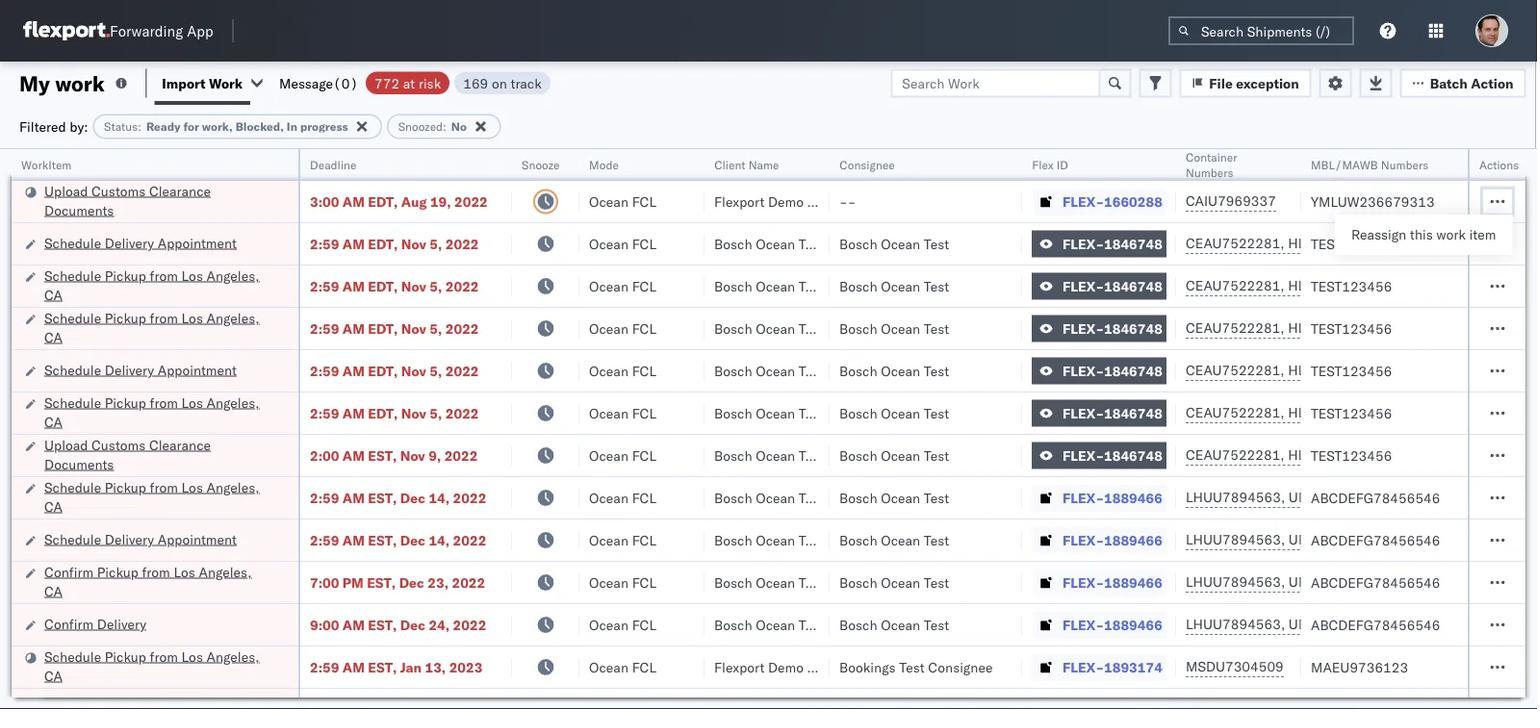 Task type: describe. For each thing, give the bounding box(es) containing it.
10 am from the top
[[343, 617, 365, 633]]

confirm for confirm delivery
[[44, 616, 93, 632]]

actions
[[1480, 157, 1519, 172]]

2 fcl from the top
[[632, 235, 656, 252]]

772 at risk
[[375, 75, 441, 91]]

progress
[[300, 119, 348, 134]]

nov for third schedule pickup from los angeles, ca button from the top of the page
[[401, 405, 426, 422]]

2 2:59 from the top
[[310, 278, 339, 295]]

9:00
[[310, 617, 339, 633]]

file
[[1209, 75, 1233, 91]]

delivery for first schedule delivery appointment link from the top
[[105, 234, 154, 251]]

5 schedule pickup from los angeles, ca button from the top
[[44, 647, 273, 688]]

confirm for confirm pickup from los angeles, ca
[[44, 564, 93, 580]]

fcl for third schedule pickup from los angeles, ca button from the top of the page's schedule pickup from los angeles, ca link
[[632, 405, 656, 422]]

2:59 am est, dec 14, 2022 for schedule delivery appointment
[[310, 532, 486, 549]]

6 2:59 from the top
[[310, 489, 339, 506]]

1 schedule pickup from los angeles, ca button from the top
[[44, 266, 273, 307]]

2 - from the left
[[848, 193, 856, 210]]

1 2:59 from the top
[[310, 235, 339, 252]]

import work
[[162, 75, 243, 91]]

upload customs clearance documents for 3:00 am edt, aug 19, 2022
[[44, 182, 211, 219]]

4 ca from the top
[[44, 498, 63, 515]]

angeles, for confirm pickup from los angeles, ca link
[[199, 564, 252, 580]]

msdu7304509
[[1186, 658, 1284, 675]]

1 ocean fcl from the top
[[589, 193, 656, 210]]

4 flex-1846748 from the top
[[1063, 362, 1163, 379]]

workitem button
[[12, 153, 279, 172]]

bookings
[[839, 659, 896, 676]]

on
[[492, 75, 507, 91]]

reassign
[[1351, 226, 1407, 243]]

schedule delivery appointment button for 2:59 am edt, nov 5, 2022
[[44, 360, 237, 382]]

lhuu7894563, uetu5238478 for schedule delivery appointment
[[1186, 531, 1383, 548]]

2 ca from the top
[[44, 329, 63, 346]]

8 2:59 from the top
[[310, 659, 339, 676]]

7 2:59 from the top
[[310, 532, 339, 549]]

blocked,
[[235, 119, 284, 134]]

risk
[[419, 75, 441, 91]]

2 edt, from the top
[[368, 235, 398, 252]]

2:00 am est, nov 9, 2022
[[310, 447, 478, 464]]

7 flex- from the top
[[1063, 447, 1104, 464]]

4 hlxu6269489, from the top
[[1288, 362, 1387, 379]]

container numbers
[[1186, 150, 1237, 180]]

4 ocean fcl from the top
[[589, 320, 656, 337]]

batch action button
[[1400, 69, 1526, 98]]

2 flex-1846748 from the top
[[1063, 278, 1163, 295]]

3 flex- from the top
[[1063, 278, 1104, 295]]

id
[[1056, 157, 1068, 172]]

4 abcdefg78456546 from the top
[[1311, 617, 1440, 633]]

4 2:59 am edt, nov 5, 2022 from the top
[[310, 362, 479, 379]]

resize handle column header for consignee
[[999, 149, 1022, 709]]

4 lhuu7894563, uetu5238478 from the top
[[1186, 616, 1383, 633]]

confirm delivery button
[[44, 615, 146, 636]]

4 lhuu7894563, from the top
[[1186, 616, 1285, 633]]

upload customs clearance documents link for 2:00 am est, nov 9, 2022
[[44, 436, 273, 474]]

3 resize handle column header from the left
[[556, 149, 579, 709]]

schedule delivery appointment for 2:59 am edt, nov 5, 2022
[[44, 361, 237, 378]]

4 ceau7522281, hlxu6269489, hlxu8034992 from the top
[[1186, 362, 1485, 379]]

4 5, from the top
[[430, 362, 442, 379]]

confirm delivery link
[[44, 615, 146, 634]]

1 schedule delivery appointment button from the top
[[44, 233, 237, 255]]

flex id button
[[1022, 153, 1157, 172]]

1846748 for upload customs clearance documents button corresponding to 2:00 am est, nov 9, 2022
[[1104, 447, 1163, 464]]

ready
[[146, 119, 180, 134]]

6 ocean fcl from the top
[[589, 405, 656, 422]]

message (0)
[[279, 75, 358, 91]]

5 schedule from the top
[[44, 394, 101, 411]]

4 schedule from the top
[[44, 361, 101, 378]]

5 am from the top
[[343, 362, 365, 379]]

23,
[[428, 574, 449, 591]]

message
[[279, 75, 333, 91]]

fcl for schedule pickup from los angeles, ca link related to 4th schedule pickup from los angeles, ca button from the top
[[632, 489, 656, 506]]

schedule delivery appointment link for 2:59 am edt, nov 5, 2022
[[44, 360, 237, 380]]

2 ocean fcl from the top
[[589, 235, 656, 252]]

2 5, from the top
[[430, 278, 442, 295]]

status : ready for work, blocked, in progress
[[104, 119, 348, 134]]

lhuu7894563, for confirm pickup from los angeles, ca
[[1186, 574, 1285, 591]]

uetu5238478 for schedule pickup from los angeles, ca
[[1289, 489, 1383, 506]]

2:00
[[310, 447, 339, 464]]

schedule delivery appointment for 2:59 am est, dec 14, 2022
[[44, 531, 237, 548]]

fcl for schedule pickup from los angeles, ca link for first schedule pickup from los angeles, ca button from the top of the page
[[632, 278, 656, 295]]

work
[[209, 75, 243, 91]]

import
[[162, 75, 206, 91]]

11 ocean fcl from the top
[[589, 617, 656, 633]]

est, up 2:59 am est, jan 13, 2023
[[368, 617, 397, 633]]

3 ocean fcl from the top
[[589, 278, 656, 295]]

lhuu7894563, uetu5238478 for schedule pickup from los angeles, ca
[[1186, 489, 1383, 506]]

8 ocean fcl from the top
[[589, 489, 656, 506]]

for
[[183, 119, 199, 134]]

client name button
[[705, 153, 811, 172]]

schedule pickup from los angeles, ca link for 2nd schedule pickup from los angeles, ca button
[[44, 309, 273, 347]]

confirm delivery
[[44, 616, 146, 632]]

flexport. image
[[23, 21, 110, 40]]

name
[[748, 157, 779, 172]]

pickup for third schedule pickup from los angeles, ca button from the top of the page
[[105, 394, 146, 411]]

4 ceau7522281, from the top
[[1186, 362, 1285, 379]]

ymluw236679313
[[1311, 193, 1435, 210]]

confirm pickup from los angeles, ca button
[[44, 563, 273, 603]]

1 flex-1846748 from the top
[[1063, 235, 1163, 252]]

2 schedule from the top
[[44, 267, 101, 284]]

lhuu7894563, for schedule pickup from los angeles, ca
[[1186, 489, 1285, 506]]

3 schedule pickup from los angeles, ca button from the top
[[44, 393, 273, 434]]

filtered
[[19, 118, 66, 135]]

delivery for schedule delivery appointment link associated with 2:59 am edt, nov 5, 2022
[[105, 361, 154, 378]]

mbl/mawb numbers button
[[1301, 153, 1523, 172]]

13,
[[425, 659, 446, 676]]

nov for upload customs clearance documents button corresponding to 2:00 am est, nov 9, 2022
[[400, 447, 425, 464]]

hlxu6269489, for 2nd schedule pickup from los angeles, ca button
[[1288, 320, 1387, 336]]

7:00
[[310, 574, 339, 591]]

mbl/mawb
[[1311, 157, 1378, 172]]

resize handle column header for container numbers
[[1278, 149, 1301, 709]]

1 5, from the top
[[430, 235, 442, 252]]

11 fcl from the top
[[632, 617, 656, 633]]

fcl for schedule pickup from los angeles, ca link corresponding to fifth schedule pickup from los angeles, ca button from the top
[[632, 659, 656, 676]]

my
[[19, 70, 50, 96]]

3 schedule from the top
[[44, 309, 101, 326]]

2 am from the top
[[343, 235, 365, 252]]

169
[[463, 75, 488, 91]]

item
[[1470, 226, 1496, 243]]

9 flex- from the top
[[1063, 532, 1104, 549]]

forwarding
[[110, 22, 183, 40]]

1 ceau7522281, from the top
[[1186, 235, 1285, 252]]

1 ca from the top
[[44, 286, 63, 303]]

schedule pickup from los angeles, ca for third schedule pickup from los angeles, ca button from the top of the page's schedule pickup from los angeles, ca link
[[44, 394, 259, 430]]

track
[[511, 75, 542, 91]]

ceau7522281, hlxu6269489, hlxu8034992 for first schedule pickup from los angeles, ca button from the top of the page
[[1186, 277, 1485, 294]]

6 ca from the top
[[44, 668, 63, 684]]

upload customs clearance documents button for 2:00 am est, nov 9, 2022
[[44, 436, 273, 476]]

5 edt, from the top
[[368, 362, 398, 379]]

ceau7522281, for upload customs clearance documents button corresponding to 2:00 am est, nov 9, 2022
[[1186, 447, 1285, 463]]

10 flex- from the top
[[1063, 574, 1104, 591]]

2:59 am est, jan 13, 2023
[[310, 659, 483, 676]]

lhuu7894563, for schedule delivery appointment
[[1186, 531, 1285, 548]]

1 appointment from the top
[[158, 234, 237, 251]]

hlxu8034992 for 2nd schedule pickup from los angeles, ca button
[[1390, 320, 1485, 336]]

8 am from the top
[[343, 489, 365, 506]]

7 am from the top
[[343, 447, 365, 464]]

caiu7969337
[[1186, 193, 1276, 209]]

3 flex-1846748 from the top
[[1063, 320, 1163, 337]]

pickup for fifth schedule pickup from los angeles, ca button from the top
[[105, 648, 146, 665]]

3 2:59 from the top
[[310, 320, 339, 337]]

batch action
[[1430, 75, 1514, 91]]

mode
[[589, 157, 619, 172]]

6 flex- from the top
[[1063, 405, 1104, 422]]

resize handle column header for client name
[[807, 149, 830, 709]]

1 flex- from the top
[[1063, 193, 1104, 210]]

14, for schedule delivery appointment
[[429, 532, 450, 549]]

1846748 for 2nd schedule pickup from los angeles, ca button
[[1104, 320, 1163, 337]]

19,
[[430, 193, 451, 210]]

flex id
[[1032, 157, 1068, 172]]

5 ocean fcl from the top
[[589, 362, 656, 379]]

dec for confirm pickup from los angeles, ca
[[399, 574, 424, 591]]

6 schedule from the top
[[44, 479, 101, 496]]

6 flex-1846748 from the top
[[1063, 447, 1163, 464]]

delivery for 2:59 am est, dec 14, 2022 schedule delivery appointment link
[[105, 531, 154, 548]]

demo for -
[[768, 193, 804, 210]]

upload customs clearance documents link for 3:00 am edt, aug 19, 2022
[[44, 181, 273, 220]]

est, for confirm pickup from los angeles, ca link
[[367, 574, 396, 591]]

2023
[[449, 659, 483, 676]]

12 flex- from the top
[[1063, 659, 1104, 676]]

4 uetu5238478 from the top
[[1289, 616, 1383, 633]]

import work button
[[162, 75, 243, 91]]

snoozed : no
[[398, 119, 467, 134]]

4 1889466 from the top
[[1104, 617, 1163, 633]]

--
[[839, 193, 856, 210]]

5 2:59 from the top
[[310, 405, 339, 422]]

schedule pickup from los angeles, ca for schedule pickup from los angeles, ca link for 2nd schedule pickup from los angeles, ca button
[[44, 309, 259, 346]]

: for snoozed
[[443, 119, 446, 134]]

container
[[1186, 150, 1237, 164]]

ceau7522281, for 2nd schedule pickup from los angeles, ca button
[[1186, 320, 1285, 336]]

angeles, for schedule pickup from los angeles, ca link for first schedule pickup from los angeles, ca button from the top of the page
[[207, 267, 259, 284]]

4 test123456 from the top
[[1311, 362, 1392, 379]]

app
[[187, 22, 213, 40]]

client name
[[714, 157, 779, 172]]

(0)
[[333, 75, 358, 91]]

ceau7522281, hlxu6269489, hlxu8034992 for upload customs clearance documents button corresponding to 2:00 am est, nov 9, 2022
[[1186, 447, 1485, 463]]

3:00
[[310, 193, 339, 210]]

1846748 for third schedule pickup from los angeles, ca button from the top of the page
[[1104, 405, 1163, 422]]

delivery for confirm delivery link
[[97, 616, 146, 632]]

9 ocean fcl from the top
[[589, 532, 656, 549]]

1 hlxu8034992 from the top
[[1390, 235, 1485, 252]]

upload customs clearance documents for 2:00 am est, nov 9, 2022
[[44, 437, 211, 473]]

filtered by:
[[19, 118, 88, 135]]

4 hlxu8034992 from the top
[[1390, 362, 1485, 379]]

1 ceau7522281, hlxu6269489, hlxu8034992 from the top
[[1186, 235, 1485, 252]]

snoozed
[[398, 119, 443, 134]]

1893174
[[1104, 659, 1163, 676]]

work,
[[202, 119, 233, 134]]

schedule pickup from los angeles, ca for schedule pickup from los angeles, ca link corresponding to fifth schedule pickup from los angeles, ca button from the top
[[44, 648, 259, 684]]

1889466 for confirm pickup from los angeles, ca
[[1104, 574, 1163, 591]]

7 schedule from the top
[[44, 531, 101, 548]]

1846748 for first schedule pickup from los angeles, ca button from the top of the page
[[1104, 278, 1163, 295]]

11 flex- from the top
[[1063, 617, 1104, 633]]

by:
[[70, 118, 88, 135]]

confirm pickup from los angeles, ca
[[44, 564, 252, 600]]

9:00 am est, dec 24, 2022
[[310, 617, 486, 633]]

consignee inside "button"
[[839, 157, 895, 172]]

mbl/mawb numbers
[[1311, 157, 1429, 172]]

ceau7522281, hlxu6269489, hlxu8034992 for third schedule pickup from los angeles, ca button from the top of the page
[[1186, 404, 1485, 421]]

abcdefg78456546 for schedule pickup from los angeles, ca
[[1311, 489, 1440, 506]]

fcl for confirm pickup from los angeles, ca link
[[632, 574, 656, 591]]

schedule delivery appointment link for 2:59 am est, dec 14, 2022
[[44, 530, 237, 549]]

from inside confirm pickup from los angeles, ca
[[142, 564, 170, 580]]

flex-1889466 for schedule delivery appointment
[[1063, 532, 1163, 549]]

upload customs clearance documents button for 3:00 am edt, aug 19, 2022
[[44, 181, 273, 222]]

uetu5238478 for confirm pickup from los angeles, ca
[[1289, 574, 1383, 591]]

angeles, for third schedule pickup from los angeles, ca button from the top of the page's schedule pickup from los angeles, ca link
[[207, 394, 259, 411]]

24,
[[429, 617, 450, 633]]

abcdefg78456546 for schedule delivery appointment
[[1311, 532, 1440, 549]]

12 ocean fcl from the top
[[589, 659, 656, 676]]

4 schedule pickup from los angeles, ca button from the top
[[44, 478, 273, 518]]

1 2:59 am edt, nov 5, 2022 from the top
[[310, 235, 479, 252]]

1 am from the top
[[343, 193, 365, 210]]



Task type: locate. For each thing, give the bounding box(es) containing it.
demo for bookings
[[768, 659, 804, 676]]

2:59 am edt, nov 5, 2022 for 2nd schedule pickup from los angeles, ca button
[[310, 320, 479, 337]]

5 schedule pickup from los angeles, ca from the top
[[44, 648, 259, 684]]

1 vertical spatial documents
[[44, 456, 114, 473]]

est, down the 2:00 am est, nov 9, 2022
[[368, 489, 397, 506]]

7 ocean fcl from the top
[[589, 447, 656, 464]]

batch
[[1430, 75, 1468, 91]]

1889466 for schedule pickup from los angeles, ca
[[1104, 489, 1163, 506]]

0 vertical spatial upload customs clearance documents
[[44, 182, 211, 219]]

0 vertical spatial schedule delivery appointment link
[[44, 233, 237, 253]]

numbers for mbl/mawb numbers
[[1381, 157, 1429, 172]]

numbers down container
[[1186, 165, 1234, 180]]

3 ca from the top
[[44, 413, 63, 430]]

demo left bookings
[[768, 659, 804, 676]]

12 fcl from the top
[[632, 659, 656, 676]]

0 vertical spatial upload customs clearance documents link
[[44, 181, 273, 220]]

ceau7522281, hlxu6269489, hlxu8034992 for 2nd schedule pickup from los angeles, ca button
[[1186, 320, 1485, 336]]

numbers inside container numbers
[[1186, 165, 1234, 180]]

5 schedule pickup from los angeles, ca link from the top
[[44, 647, 273, 686]]

1 1889466 from the top
[[1104, 489, 1163, 506]]

4 2:59 from the top
[[310, 362, 339, 379]]

4 schedule pickup from los angeles, ca link from the top
[[44, 478, 273, 516]]

flex-1889466
[[1063, 489, 1163, 506], [1063, 532, 1163, 549], [1063, 574, 1163, 591], [1063, 617, 1163, 633]]

4 flex-1889466 from the top
[[1063, 617, 1163, 633]]

3 5, from the top
[[430, 320, 442, 337]]

2 schedule pickup from los angeles, ca button from the top
[[44, 309, 273, 349]]

1 schedule from the top
[[44, 234, 101, 251]]

2 vertical spatial schedule delivery appointment
[[44, 531, 237, 548]]

4 schedule pickup from los angeles, ca from the top
[[44, 479, 259, 515]]

upload for 2:00 am est, nov 9, 2022
[[44, 437, 88, 453]]

3 hlxu6269489, from the top
[[1288, 320, 1387, 336]]

schedule pickup from los angeles, ca link for 4th schedule pickup from los angeles, ca button from the top
[[44, 478, 273, 516]]

5 5, from the top
[[430, 405, 442, 422]]

1 vertical spatial flexport demo consignee
[[714, 659, 872, 676]]

abcdefg78456546
[[1311, 489, 1440, 506], [1311, 532, 1440, 549], [1311, 574, 1440, 591], [1311, 617, 1440, 633]]

dec up 7:00 pm est, dec 23, 2022
[[400, 532, 425, 549]]

angeles, for schedule pickup from los angeles, ca link for 2nd schedule pickup from los angeles, ca button
[[207, 309, 259, 326]]

-
[[839, 193, 848, 210], [848, 193, 856, 210]]

8 flex- from the top
[[1063, 489, 1104, 506]]

est, up 7:00 pm est, dec 23, 2022
[[368, 532, 397, 549]]

1 vertical spatial appointment
[[158, 361, 237, 378]]

0 horizontal spatial numbers
[[1186, 165, 1234, 180]]

uetu5238478 for schedule delivery appointment
[[1289, 531, 1383, 548]]

2:59 am est, dec 14, 2022 down the 2:00 am est, nov 9, 2022
[[310, 489, 486, 506]]

schedule pickup from los angeles, ca link for fifth schedule pickup from los angeles, ca button from the top
[[44, 647, 273, 686]]

action
[[1471, 75, 1514, 91]]

customs for 3:00 am edt, aug 19, 2022
[[92, 182, 146, 199]]

0 vertical spatial 14,
[[429, 489, 450, 506]]

2 upload customs clearance documents from the top
[[44, 437, 211, 473]]

schedule pickup from los angeles, ca link for first schedule pickup from los angeles, ca button from the top of the page
[[44, 266, 273, 305]]

3 lhuu7894563, from the top
[[1186, 574, 1285, 591]]

2:59 am est, dec 14, 2022 for schedule pickup from los angeles, ca
[[310, 489, 486, 506]]

flex-
[[1063, 193, 1104, 210], [1063, 235, 1104, 252], [1063, 278, 1104, 295], [1063, 320, 1104, 337], [1063, 362, 1104, 379], [1063, 405, 1104, 422], [1063, 447, 1104, 464], [1063, 489, 1104, 506], [1063, 532, 1104, 549], [1063, 574, 1104, 591], [1063, 617, 1104, 633], [1063, 659, 1104, 676]]

1 vertical spatial schedule delivery appointment
[[44, 361, 237, 378]]

test
[[799, 235, 824, 252], [924, 235, 949, 252], [799, 278, 824, 295], [924, 278, 949, 295], [799, 320, 824, 337], [924, 320, 949, 337], [799, 362, 824, 379], [924, 362, 949, 379], [799, 405, 824, 422], [924, 405, 949, 422], [799, 447, 824, 464], [924, 447, 949, 464], [799, 489, 824, 506], [924, 489, 949, 506], [799, 532, 824, 549], [924, 532, 949, 549], [799, 574, 824, 591], [924, 574, 949, 591], [799, 617, 824, 633], [924, 617, 949, 633], [899, 659, 925, 676]]

fcl for schedule pickup from los angeles, ca link for 2nd schedule pickup from los angeles, ca button
[[632, 320, 656, 337]]

5 test123456 from the top
[[1311, 405, 1392, 422]]

7 resize handle column header from the left
[[1153, 149, 1176, 709]]

0 vertical spatial upload customs clearance documents button
[[44, 181, 273, 222]]

2 flex-1889466 from the top
[[1063, 532, 1163, 549]]

ceau7522281, hlxu6269489, hlxu8034992
[[1186, 235, 1485, 252], [1186, 277, 1485, 294], [1186, 320, 1485, 336], [1186, 362, 1485, 379], [1186, 404, 1485, 421], [1186, 447, 1485, 463]]

flexport demo consignee for -
[[714, 193, 872, 210]]

aug
[[401, 193, 427, 210]]

14, up 23,
[[429, 532, 450, 549]]

7:00 pm est, dec 23, 2022
[[310, 574, 485, 591]]

2 confirm from the top
[[44, 616, 93, 632]]

deadline button
[[300, 153, 493, 172]]

5 1846748 from the top
[[1104, 405, 1163, 422]]

reassign this work item
[[1351, 226, 1496, 243]]

dec for schedule delivery appointment
[[400, 532, 425, 549]]

3 ceau7522281, hlxu6269489, hlxu8034992 from the top
[[1186, 320, 1485, 336]]

1 vertical spatial schedule delivery appointment button
[[44, 360, 237, 382]]

2 upload customs clearance documents link from the top
[[44, 436, 273, 474]]

1 customs from the top
[[92, 182, 146, 199]]

demo down 'name' at the top of page
[[768, 193, 804, 210]]

8 fcl from the top
[[632, 489, 656, 506]]

my work
[[19, 70, 105, 96]]

dec for schedule pickup from los angeles, ca
[[400, 489, 425, 506]]

fcl for 2:00 am est, nov 9, 2022 upload customs clearance documents link
[[632, 447, 656, 464]]

1 vertical spatial 14,
[[429, 532, 450, 549]]

1889466 for schedule delivery appointment
[[1104, 532, 1163, 549]]

los inside confirm pickup from los angeles, ca
[[174, 564, 195, 580]]

14, down 9,
[[429, 489, 450, 506]]

test123456 for schedule pickup from los angeles, ca link for first schedule pickup from los angeles, ca button from the top of the page
[[1311, 278, 1392, 295]]

1 vertical spatial upload
[[44, 437, 88, 453]]

5 ca from the top
[[44, 583, 63, 600]]

1660288
[[1104, 193, 1163, 210]]

2 vertical spatial schedule delivery appointment link
[[44, 530, 237, 549]]

flexport for bookings test consignee
[[714, 659, 765, 676]]

1 vertical spatial upload customs clearance documents
[[44, 437, 211, 473]]

schedule pickup from los angeles, ca for schedule pickup from los angeles, ca link related to 4th schedule pickup from los angeles, ca button from the top
[[44, 479, 259, 515]]

0 vertical spatial flexport
[[714, 193, 765, 210]]

5 ceau7522281, hlxu6269489, hlxu8034992 from the top
[[1186, 404, 1485, 421]]

customs for 2:00 am est, nov 9, 2022
[[92, 437, 146, 453]]

2 flexport demo consignee from the top
[[714, 659, 872, 676]]

11 am from the top
[[343, 659, 365, 676]]

2 14, from the top
[[429, 532, 450, 549]]

flexport for --
[[714, 193, 765, 210]]

2 hlxu6269489, from the top
[[1288, 277, 1387, 294]]

mode button
[[579, 153, 685, 172]]

upload for 3:00 am edt, aug 19, 2022
[[44, 182, 88, 199]]

0 horizontal spatial :
[[138, 119, 141, 134]]

in
[[287, 119, 297, 134]]

documents for 3:00
[[44, 202, 114, 219]]

bookings test consignee
[[839, 659, 993, 676]]

1 schedule delivery appointment link from the top
[[44, 233, 237, 253]]

9 am from the top
[[343, 532, 365, 549]]

1 2:59 am est, dec 14, 2022 from the top
[[310, 489, 486, 506]]

5 flex- from the top
[[1063, 362, 1104, 379]]

4 fcl from the top
[[632, 320, 656, 337]]

2 2:59 am edt, nov 5, 2022 from the top
[[310, 278, 479, 295]]

pm
[[343, 574, 364, 591]]

2 schedule pickup from los angeles, ca from the top
[[44, 309, 259, 346]]

3 1889466 from the top
[[1104, 574, 1163, 591]]

bosch ocean test
[[714, 235, 824, 252], [839, 235, 949, 252], [714, 278, 824, 295], [839, 278, 949, 295], [714, 320, 824, 337], [839, 320, 949, 337], [714, 362, 824, 379], [839, 362, 949, 379], [714, 405, 824, 422], [839, 405, 949, 422], [714, 447, 824, 464], [839, 447, 949, 464], [714, 489, 824, 506], [839, 489, 949, 506], [714, 532, 824, 549], [839, 532, 949, 549], [714, 574, 824, 591], [839, 574, 949, 591], [714, 617, 824, 633], [839, 617, 949, 633]]

1 vertical spatial work
[[1437, 226, 1466, 243]]

angeles, for schedule pickup from los angeles, ca link related to 4th schedule pickup from los angeles, ca button from the top
[[207, 479, 259, 496]]

lhuu7894563,
[[1186, 489, 1285, 506], [1186, 531, 1285, 548], [1186, 574, 1285, 591], [1186, 616, 1285, 633]]

: left ready
[[138, 119, 141, 134]]

2 vertical spatial appointment
[[158, 531, 237, 548]]

customs
[[92, 182, 146, 199], [92, 437, 146, 453]]

1 vertical spatial upload customs clearance documents link
[[44, 436, 273, 474]]

1 lhuu7894563, from the top
[[1186, 489, 1285, 506]]

2 flex- from the top
[[1063, 235, 1104, 252]]

confirm pickup from los angeles, ca link
[[44, 563, 273, 601]]

3 schedule delivery appointment button from the top
[[44, 530, 237, 551]]

dec down the 2:00 am est, nov 9, 2022
[[400, 489, 425, 506]]

pickup for first schedule pickup from los angeles, ca button from the top of the page
[[105, 267, 146, 284]]

8 resize handle column header from the left
[[1278, 149, 1301, 709]]

est, for schedule pickup from los angeles, ca link corresponding to fifth schedule pickup from los angeles, ca button from the top
[[368, 659, 397, 676]]

schedule delivery appointment button
[[44, 233, 237, 255], [44, 360, 237, 382], [44, 530, 237, 551]]

3 test123456 from the top
[[1311, 320, 1392, 337]]

0 vertical spatial demo
[[768, 193, 804, 210]]

resize handle column header
[[275, 149, 298, 709], [489, 149, 512, 709], [556, 149, 579, 709], [682, 149, 705, 709], [807, 149, 830, 709], [999, 149, 1022, 709], [1153, 149, 1176, 709], [1278, 149, 1301, 709], [1503, 149, 1526, 709], [1519, 149, 1537, 709]]

resize handle column header for mbl/mawb numbers
[[1519, 149, 1537, 709]]

hlxu8034992 for upload customs clearance documents button corresponding to 2:00 am est, nov 9, 2022
[[1390, 447, 1485, 463]]

confirm down confirm pickup from los angeles, ca
[[44, 616, 93, 632]]

deadline
[[310, 157, 357, 172]]

6 hlxu8034992 from the top
[[1390, 447, 1485, 463]]

0 vertical spatial documents
[[44, 202, 114, 219]]

2:59 am est, dec 14, 2022 up 7:00 pm est, dec 23, 2022
[[310, 532, 486, 549]]

container numbers button
[[1176, 145, 1282, 180]]

0 horizontal spatial work
[[55, 70, 105, 96]]

1 vertical spatial flexport
[[714, 659, 765, 676]]

2 appointment from the top
[[158, 361, 237, 378]]

Search Shipments (/) text field
[[1169, 16, 1354, 45]]

test123456
[[1311, 235, 1392, 252], [1311, 278, 1392, 295], [1311, 320, 1392, 337], [1311, 362, 1392, 379], [1311, 405, 1392, 422], [1311, 447, 1392, 464]]

9,
[[429, 447, 441, 464]]

ca inside confirm pickup from los angeles, ca
[[44, 583, 63, 600]]

10 fcl from the top
[[632, 574, 656, 591]]

upload customs clearance documents link
[[44, 181, 273, 220], [44, 436, 273, 474]]

0 vertical spatial clearance
[[149, 182, 211, 199]]

nov
[[401, 235, 426, 252], [401, 278, 426, 295], [401, 320, 426, 337], [401, 362, 426, 379], [401, 405, 426, 422], [400, 447, 425, 464]]

confirm inside button
[[44, 616, 93, 632]]

fcl for schedule delivery appointment link associated with 2:59 am edt, nov 5, 2022
[[632, 362, 656, 379]]

flexport demo consignee for bookings
[[714, 659, 872, 676]]

ca
[[44, 286, 63, 303], [44, 329, 63, 346], [44, 413, 63, 430], [44, 498, 63, 515], [44, 583, 63, 600], [44, 668, 63, 684]]

0 vertical spatial 2:59 am est, dec 14, 2022
[[310, 489, 486, 506]]

: left no
[[443, 119, 446, 134]]

at
[[403, 75, 415, 91]]

4 am from the top
[[343, 320, 365, 337]]

resize handle column header for deadline
[[489, 149, 512, 709]]

6 fcl from the top
[[632, 405, 656, 422]]

1 vertical spatial confirm
[[44, 616, 93, 632]]

nov for first schedule pickup from los angeles, ca button from the top of the page
[[401, 278, 426, 295]]

forwarding app link
[[23, 21, 213, 40]]

clearance for 2:00 am est, nov 9, 2022
[[149, 437, 211, 453]]

consignee button
[[830, 153, 1003, 172]]

am
[[343, 193, 365, 210], [343, 235, 365, 252], [343, 278, 365, 295], [343, 320, 365, 337], [343, 362, 365, 379], [343, 405, 365, 422], [343, 447, 365, 464], [343, 489, 365, 506], [343, 532, 365, 549], [343, 617, 365, 633], [343, 659, 365, 676]]

hlxu8034992
[[1390, 235, 1485, 252], [1390, 277, 1485, 294], [1390, 320, 1485, 336], [1390, 362, 1485, 379], [1390, 404, 1485, 421], [1390, 447, 1485, 463]]

pickup inside confirm pickup from los angeles, ca
[[97, 564, 138, 580]]

5 flex-1846748 from the top
[[1063, 405, 1163, 422]]

772
[[375, 75, 400, 91]]

flex-1893174
[[1063, 659, 1163, 676]]

0 vertical spatial customs
[[92, 182, 146, 199]]

2 schedule delivery appointment link from the top
[[44, 360, 237, 380]]

confirm inside confirm pickup from los angeles, ca
[[44, 564, 93, 580]]

jan
[[400, 659, 422, 676]]

resize handle column header for workitem
[[275, 149, 298, 709]]

1 vertical spatial upload customs clearance documents button
[[44, 436, 273, 476]]

angeles,
[[207, 267, 259, 284], [207, 309, 259, 326], [207, 394, 259, 411], [207, 479, 259, 496], [199, 564, 252, 580], [207, 648, 259, 665]]

confirm up confirm delivery
[[44, 564, 93, 580]]

appointment for 2:59 am est, dec 14, 2022
[[158, 531, 237, 548]]

dec
[[400, 489, 425, 506], [400, 532, 425, 549], [399, 574, 424, 591], [400, 617, 425, 633]]

1 vertical spatial 2:59 am est, dec 14, 2022
[[310, 532, 486, 549]]

test123456 for schedule pickup from los angeles, ca link for 2nd schedule pickup from los angeles, ca button
[[1311, 320, 1392, 337]]

9 resize handle column header from the left
[[1503, 149, 1526, 709]]

est,
[[368, 447, 397, 464], [368, 489, 397, 506], [368, 532, 397, 549], [367, 574, 396, 591], [368, 617, 397, 633], [368, 659, 397, 676]]

1 vertical spatial clearance
[[149, 437, 211, 453]]

6 am from the top
[[343, 405, 365, 422]]

169 on track
[[463, 75, 542, 91]]

ocean fcl
[[589, 193, 656, 210], [589, 235, 656, 252], [589, 278, 656, 295], [589, 320, 656, 337], [589, 362, 656, 379], [589, 405, 656, 422], [589, 447, 656, 464], [589, 489, 656, 506], [589, 532, 656, 549], [589, 574, 656, 591], [589, 617, 656, 633], [589, 659, 656, 676]]

exception
[[1236, 75, 1299, 91]]

est, right pm
[[367, 574, 396, 591]]

: for status
[[138, 119, 141, 134]]

6 test123456 from the top
[[1311, 447, 1392, 464]]

est, for schedule pickup from los angeles, ca link related to 4th schedule pickup from los angeles, ca button from the top
[[368, 489, 397, 506]]

1 vertical spatial customs
[[92, 437, 146, 453]]

ceau7522281,
[[1186, 235, 1285, 252], [1186, 277, 1285, 294], [1186, 320, 1285, 336], [1186, 362, 1285, 379], [1186, 404, 1285, 421], [1186, 447, 1285, 463]]

2:59 am edt, nov 5, 2022 for first schedule pickup from los angeles, ca button from the top of the page
[[310, 278, 479, 295]]

1 1846748 from the top
[[1104, 235, 1163, 252]]

1 test123456 from the top
[[1311, 235, 1392, 252]]

1 abcdefg78456546 from the top
[[1311, 489, 1440, 506]]

4 flex- from the top
[[1063, 320, 1104, 337]]

test123456 for third schedule pickup from los angeles, ca button from the top of the page's schedule pickup from los angeles, ca link
[[1311, 405, 1392, 422]]

14,
[[429, 489, 450, 506], [429, 532, 450, 549]]

0 vertical spatial schedule delivery appointment
[[44, 234, 237, 251]]

maeu9736123
[[1311, 659, 1408, 676]]

2 vertical spatial schedule delivery appointment button
[[44, 530, 237, 551]]

3 2:59 am edt, nov 5, 2022 from the top
[[310, 320, 479, 337]]

0 vertical spatial schedule delivery appointment button
[[44, 233, 237, 255]]

2022
[[454, 193, 488, 210], [445, 235, 479, 252], [445, 278, 479, 295], [445, 320, 479, 337], [445, 362, 479, 379], [445, 405, 479, 422], [444, 447, 478, 464], [453, 489, 486, 506], [453, 532, 486, 549], [452, 574, 485, 591], [453, 617, 486, 633]]

1 horizontal spatial :
[[443, 119, 446, 134]]

resize handle column header for flex id
[[1153, 149, 1176, 709]]

flex-1893174 button
[[1032, 654, 1166, 681], [1032, 654, 1166, 681]]

0 vertical spatial confirm
[[44, 564, 93, 580]]

fcl for 2:59 am est, dec 14, 2022 schedule delivery appointment link
[[632, 532, 656, 549]]

upload customs clearance documents button
[[44, 181, 273, 222], [44, 436, 273, 476]]

1 - from the left
[[839, 193, 848, 210]]

work right the this at the top right
[[1437, 226, 1466, 243]]

no
[[451, 119, 467, 134]]

flex
[[1032, 157, 1054, 172]]

est, left jan
[[368, 659, 397, 676]]

file exception
[[1209, 75, 1299, 91]]

5 ceau7522281, from the top
[[1186, 404, 1285, 421]]

dec left 24,
[[400, 617, 425, 633]]

workitem
[[21, 157, 72, 172]]

2 schedule delivery appointment button from the top
[[44, 360, 237, 382]]

1 14, from the top
[[429, 489, 450, 506]]

documents for 2:00
[[44, 456, 114, 473]]

1 vertical spatial schedule delivery appointment link
[[44, 360, 237, 380]]

forwarding app
[[110, 22, 213, 40]]

3 ceau7522281, from the top
[[1186, 320, 1285, 336]]

numbers inside mbl/mawb numbers button
[[1381, 157, 1429, 172]]

1 upload customs clearance documents link from the top
[[44, 181, 273, 220]]

0 vertical spatial upload
[[44, 182, 88, 199]]

delivery
[[105, 234, 154, 251], [105, 361, 154, 378], [105, 531, 154, 548], [97, 616, 146, 632]]

schedule pickup from los angeles, ca
[[44, 267, 259, 303], [44, 309, 259, 346], [44, 394, 259, 430], [44, 479, 259, 515], [44, 648, 259, 684]]

hlxu6269489, for first schedule pickup from los angeles, ca button from the top of the page
[[1288, 277, 1387, 294]]

angeles, for schedule pickup from los angeles, ca link corresponding to fifth schedule pickup from los angeles, ca button from the top
[[207, 648, 259, 665]]

14, for schedule pickup from los angeles, ca
[[429, 489, 450, 506]]

est, left 9,
[[368, 447, 397, 464]]

1 horizontal spatial work
[[1437, 226, 1466, 243]]

1 horizontal spatial numbers
[[1381, 157, 1429, 172]]

1 vertical spatial demo
[[768, 659, 804, 676]]

3 am from the top
[[343, 278, 365, 295]]

angeles, inside confirm pickup from los angeles, ca
[[199, 564, 252, 580]]

3 hlxu8034992 from the top
[[1390, 320, 1485, 336]]

pickup for confirm pickup from los angeles, ca 'button'
[[97, 564, 138, 580]]

3:00 am edt, aug 19, 2022
[[310, 193, 488, 210]]

flex-1846748
[[1063, 235, 1163, 252], [1063, 278, 1163, 295], [1063, 320, 1163, 337], [1063, 362, 1163, 379], [1063, 405, 1163, 422], [1063, 447, 1163, 464]]

pickup for 4th schedule pickup from los angeles, ca button from the top
[[105, 479, 146, 496]]

hlxu8034992 for first schedule pickup from los angeles, ca button from the top of the page
[[1390, 277, 1485, 294]]

work up by:
[[55, 70, 105, 96]]

this
[[1410, 226, 1433, 243]]

lhuu7894563, uetu5238478 for confirm pickup from los angeles, ca
[[1186, 574, 1383, 591]]

status
[[104, 119, 138, 134]]

schedule pickup from los angeles, ca link for third schedule pickup from los angeles, ca button from the top of the page
[[44, 393, 273, 432]]

numbers for container numbers
[[1186, 165, 1234, 180]]

upload
[[44, 182, 88, 199], [44, 437, 88, 453]]

flexport
[[714, 193, 765, 210], [714, 659, 765, 676]]

edt, for schedule pickup from los angeles, ca link for 2nd schedule pickup from los angeles, ca button
[[368, 320, 398, 337]]

0 vertical spatial appointment
[[158, 234, 237, 251]]

6 1846748 from the top
[[1104, 447, 1163, 464]]

ceau7522281, for first schedule pickup from los angeles, ca button from the top of the page
[[1186, 277, 1285, 294]]

file exception button
[[1179, 69, 1312, 98], [1179, 69, 1312, 98]]

lhuu7894563, uetu5238478
[[1186, 489, 1383, 506], [1186, 531, 1383, 548], [1186, 574, 1383, 591], [1186, 616, 1383, 633]]

Search Work text field
[[891, 69, 1101, 98]]

4 1846748 from the top
[[1104, 362, 1163, 379]]

flex-1889466 for confirm pickup from los angeles, ca
[[1063, 574, 1163, 591]]

consignee
[[839, 157, 895, 172], [807, 193, 872, 210], [807, 659, 872, 676], [928, 659, 993, 676]]

2 flexport from the top
[[714, 659, 765, 676]]

10 ocean fcl from the top
[[589, 574, 656, 591]]

documents
[[44, 202, 114, 219], [44, 456, 114, 473]]

dec left 23,
[[399, 574, 424, 591]]

1 schedule delivery appointment from the top
[[44, 234, 237, 251]]

appointment
[[158, 234, 237, 251], [158, 361, 237, 378], [158, 531, 237, 548]]

1 hlxu6269489, from the top
[[1288, 235, 1387, 252]]

client
[[714, 157, 745, 172]]

flex-1660288
[[1063, 193, 1163, 210]]

from
[[150, 267, 178, 284], [150, 309, 178, 326], [150, 394, 178, 411], [150, 479, 178, 496], [142, 564, 170, 580], [150, 648, 178, 665]]

2 : from the left
[[443, 119, 446, 134]]

1 upload customs clearance documents button from the top
[[44, 181, 273, 222]]

work
[[55, 70, 105, 96], [1437, 226, 1466, 243]]

flex-1889466 button
[[1032, 485, 1166, 512], [1032, 485, 1166, 512], [1032, 527, 1166, 554], [1032, 527, 1166, 554], [1032, 569, 1166, 596], [1032, 569, 1166, 596], [1032, 612, 1166, 639], [1032, 612, 1166, 639]]

delivery inside confirm delivery link
[[97, 616, 146, 632]]

6 hlxu6269489, from the top
[[1288, 447, 1387, 463]]

numbers up ymluw236679313
[[1381, 157, 1429, 172]]

est, for 2:00 am est, nov 9, 2022 upload customs clearance documents link
[[368, 447, 397, 464]]

0 vertical spatial work
[[55, 70, 105, 96]]

3 abcdefg78456546 from the top
[[1311, 574, 1440, 591]]

1 demo from the top
[[768, 193, 804, 210]]

hlxu8034992 for third schedule pickup from los angeles, ca button from the top of the page
[[1390, 404, 1485, 421]]

demo
[[768, 193, 804, 210], [768, 659, 804, 676]]

0 vertical spatial flexport demo consignee
[[714, 193, 872, 210]]

snooze
[[522, 157, 560, 172]]



Task type: vqa. For each thing, say whether or not it's contained in the screenshot.


